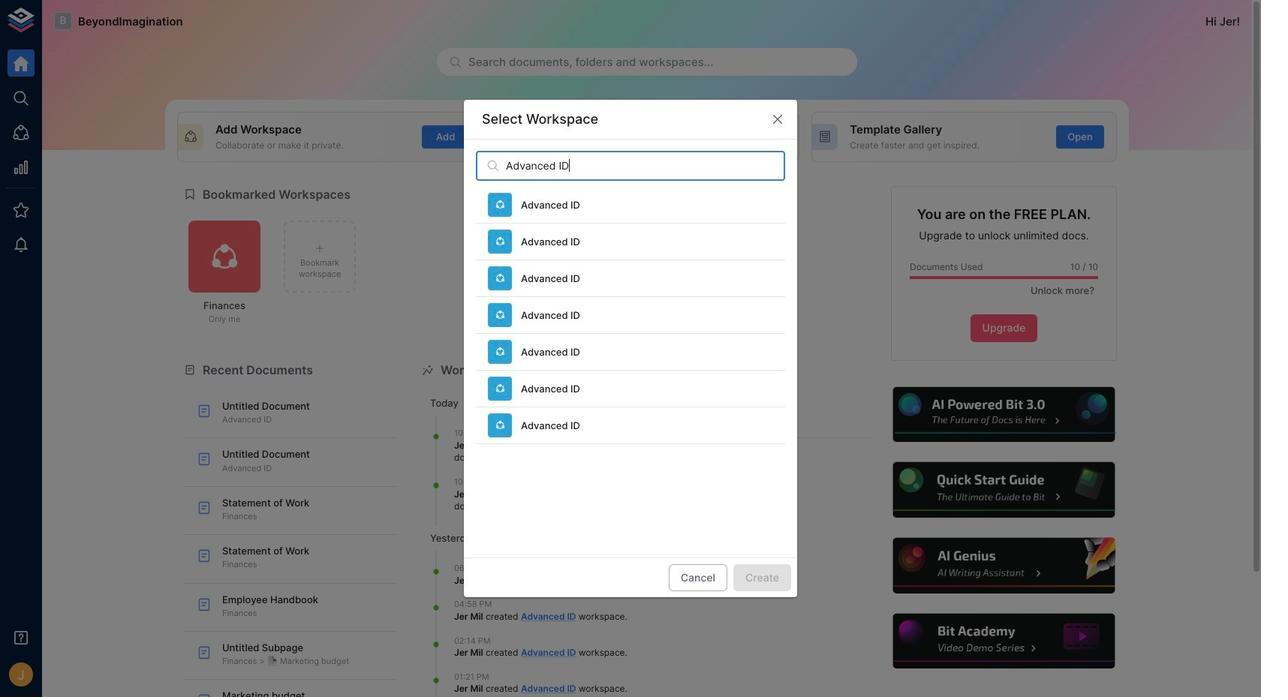 Task type: locate. For each thing, give the bounding box(es) containing it.
help image
[[891, 385, 1117, 445], [891, 461, 1117, 520], [891, 536, 1117, 596], [891, 612, 1117, 671]]

1 help image from the top
[[891, 385, 1117, 445]]

dialog
[[464, 100, 797, 598]]



Task type: describe. For each thing, give the bounding box(es) containing it.
3 help image from the top
[[891, 536, 1117, 596]]

Search Workspaces... text field
[[506, 151, 785, 181]]

4 help image from the top
[[891, 612, 1117, 671]]

2 help image from the top
[[891, 461, 1117, 520]]



Task type: vqa. For each thing, say whether or not it's contained in the screenshot.
fourth the help image from the top of the page
yes



